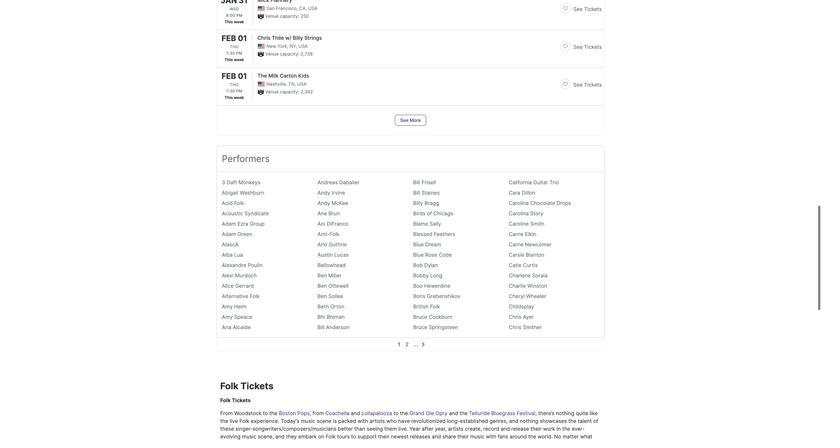 Task type: locate. For each thing, give the bounding box(es) containing it.
1 feb 01 thu 7:30 pm this week from the top
[[222, 34, 247, 62]]

amy
[[222, 304, 233, 310], [222, 314, 233, 321]]

boris grebenshikov
[[414, 294, 461, 300]]

1 horizontal spatial with
[[486, 434, 497, 441]]

alcaide
[[233, 325, 251, 331]]

revolutionized
[[412, 419, 446, 425]]

amy for amy helm
[[222, 304, 233, 310]]

1 vertical spatial of
[[594, 419, 599, 425]]

1 adam from the top
[[222, 221, 236, 227]]

ben miller link
[[318, 273, 342, 279]]

bruce down british
[[414, 314, 428, 321]]

1 capacity: from the top
[[280, 13, 300, 19]]

adam down acoustic on the top
[[222, 221, 236, 227]]

charlie winston
[[509, 283, 548, 290]]

these
[[220, 426, 234, 433]]

the up long-
[[460, 411, 468, 417]]

like
[[590, 411, 598, 417]]

0 vertical spatial blue
[[414, 242, 424, 248]]

anderson
[[326, 325, 350, 331]]

1 horizontal spatial music
[[301, 419, 316, 425]]

the left world. at the bottom right of page
[[529, 434, 537, 441]]

2 capacity: from the top
[[280, 51, 300, 57]]

capacity: down san francisco, ca, usa
[[280, 13, 300, 19]]

2 amy from the top
[[222, 314, 233, 321]]

newcomer
[[526, 242, 552, 248]]

1 horizontal spatial ,
[[536, 411, 537, 417]]

scene,
[[258, 434, 274, 441]]

01 left the
[[238, 72, 247, 81]]

3 capacity: from the top
[[280, 89, 300, 95]]

3 week from the top
[[234, 95, 244, 100]]

venue down the new
[[266, 51, 279, 57]]

beth
[[318, 304, 329, 310]]

telluride bluegrass festival link
[[470, 411, 536, 417]]

2 vertical spatial ben
[[318, 294, 327, 300]]

bruce down 'bruce cockburn' link
[[414, 325, 428, 331]]

week inside the wed 8:00 pm this week
[[234, 19, 244, 24]]

ani
[[318, 221, 326, 227]]

and down year,
[[432, 434, 442, 441]]

0 vertical spatial thu
[[230, 44, 239, 49]]

of down like
[[594, 419, 599, 425]]

usa up 2,738
[[299, 43, 308, 49]]

see for venue capacity: 250
[[574, 6, 583, 12]]

1 vertical spatial bruce
[[414, 325, 428, 331]]

their down them
[[379, 434, 390, 441]]

1 horizontal spatial of
[[594, 419, 599, 425]]

1 folk tickets from the top
[[220, 381, 274, 392]]

acoustic
[[222, 211, 243, 217]]

0 vertical spatial capacity:
[[280, 13, 300, 19]]

boo hewerdine
[[414, 283, 451, 290]]

chris up the new
[[258, 35, 271, 41]]

2 vertical spatial this
[[225, 95, 233, 100]]

blue dream
[[414, 242, 442, 248]]

charlie
[[509, 283, 526, 290]]

wed
[[230, 6, 239, 11]]

amy up ana
[[222, 314, 233, 321]]

2 vertical spatial pm
[[236, 89, 243, 94]]

thu for chris thile w/ billy strings
[[230, 44, 239, 49]]

1 vertical spatial us national flag image
[[258, 82, 265, 87]]

music down singer-
[[242, 434, 257, 441]]

2 vertical spatial usa
[[298, 81, 307, 87]]

of right birds
[[427, 211, 432, 217]]

us national flag image
[[258, 44, 265, 49], [258, 82, 265, 87]]

bill down bill frisell
[[414, 190, 421, 196]]

carolina for carolina story
[[509, 211, 529, 217]]

1 horizontal spatial billy
[[414, 200, 424, 207]]

blue for blue rose code
[[414, 252, 424, 259]]

carrie elkin
[[509, 231, 537, 238]]

year,
[[435, 426, 447, 433]]

1 ben from the top
[[318, 273, 327, 279]]

2 venue from the top
[[266, 51, 279, 57]]

usa for 01
[[299, 43, 308, 49]]

1 vertical spatial venue
[[266, 51, 279, 57]]

trio
[[550, 179, 559, 186]]

adam up alasca link
[[222, 231, 236, 238]]

1 vertical spatial this
[[225, 57, 233, 62]]

music
[[301, 419, 316, 425], [242, 434, 257, 441], [471, 434, 485, 441]]

0 vertical spatial week
[[234, 19, 244, 24]]

they
[[286, 434, 297, 441]]

chris for chris smither
[[509, 325, 522, 331]]

chris down 'chris ayer' link
[[509, 325, 522, 331]]

1 horizontal spatial to
[[352, 434, 356, 441]]

1 vertical spatial week
[[234, 57, 244, 62]]

2 this from the top
[[225, 57, 233, 62]]

acid folk link
[[222, 200, 244, 207]]

ben left the miller
[[318, 273, 327, 279]]

difranco
[[327, 221, 349, 227]]

boston
[[279, 411, 296, 417]]

3 ben from the top
[[318, 294, 327, 300]]

1 see tickets from the top
[[574, 6, 602, 12]]

pm
[[237, 13, 243, 18], [236, 51, 243, 56], [236, 89, 243, 94]]

1 vertical spatial usa
[[299, 43, 308, 49]]

ca,
[[299, 6, 307, 11]]

see more button
[[395, 115, 427, 126]]

this
[[225, 19, 233, 24], [225, 57, 233, 62], [225, 95, 233, 100]]

carrie down caroline
[[509, 231, 524, 238]]

1 vertical spatial carrie
[[509, 242, 524, 248]]

1 vertical spatial chris
[[509, 314, 522, 321]]

0 horizontal spatial nothing
[[520, 419, 539, 425]]

music down pops
[[301, 419, 316, 425]]

usa right ca,
[[308, 6, 318, 11]]

folk tickets up from in the bottom left of the page
[[220, 398, 251, 404]]

0 horizontal spatial billy
[[293, 35, 303, 41]]

blame sally link
[[414, 221, 442, 227]]

0 vertical spatial bruce
[[414, 314, 428, 321]]

to up experience.
[[263, 411, 268, 417]]

nothing
[[556, 411, 575, 417], [520, 419, 539, 425]]

seeing
[[367, 426, 383, 433]]

2 blue from the top
[[414, 252, 424, 259]]

2 vertical spatial venue
[[266, 89, 279, 95]]

1 vertical spatial feb 01 thu 7:30 pm this week
[[222, 72, 247, 100]]

music down create,
[[471, 434, 485, 441]]

1 vertical spatial feb
[[222, 72, 236, 81]]

, left there's
[[536, 411, 537, 417]]

san
[[267, 6, 275, 11]]

bobby long
[[414, 273, 443, 279]]

their up world. at the bottom right of page
[[531, 426, 542, 433]]

singer-
[[236, 426, 253, 433]]

bill for bill staines
[[414, 190, 421, 196]]

lollapalooza
[[362, 411, 393, 417]]

alexi
[[222, 273, 234, 279]]

0 vertical spatial us national flag image
[[258, 44, 265, 49]]

0 horizontal spatial to
[[263, 411, 268, 417]]

alice gerrard link
[[222, 283, 254, 290]]

1 vertical spatial capacity:
[[280, 51, 300, 57]]

2 andy from the top
[[318, 200, 330, 207]]

2 see tickets from the top
[[574, 44, 602, 50]]

blue up bob
[[414, 252, 424, 259]]

blue
[[414, 242, 424, 248], [414, 252, 424, 259]]

carrie up the carsie
[[509, 242, 524, 248]]

us national flag image left the new
[[258, 44, 265, 49]]

carrie for carrie elkin
[[509, 231, 524, 238]]

, left from
[[310, 411, 311, 417]]

abigail washburn
[[222, 190, 265, 196]]

0 horizontal spatial artists
[[370, 419, 385, 425]]

capacity: for w/
[[280, 51, 300, 57]]

2 , from the left
[[536, 411, 537, 417]]

2 week from the top
[[234, 57, 244, 62]]

bill frisell link
[[414, 179, 436, 186]]

week for chris thile w/ billy strings
[[234, 57, 244, 62]]

folk tickets up woodstock
[[220, 381, 274, 392]]

1 vertical spatial ben
[[318, 283, 327, 290]]

1 vertical spatial carolina
[[509, 211, 529, 217]]

1 vertical spatial andy
[[318, 200, 330, 207]]

0 vertical spatial bill
[[414, 179, 421, 186]]

1 vertical spatial adam
[[222, 231, 236, 238]]

ny,
[[290, 43, 297, 49]]

with up than
[[358, 419, 368, 425]]

andy up ane
[[318, 200, 330, 207]]

1 blue from the top
[[414, 242, 424, 248]]

0 vertical spatial andy
[[318, 190, 330, 196]]

bellowhead
[[318, 262, 346, 269]]

feb 01 thu 7:30 pm this week for the milk carton kids
[[222, 72, 247, 100]]

1 vertical spatial blue
[[414, 252, 424, 259]]

bellowhead link
[[318, 262, 346, 269]]

1 feb from the top
[[222, 34, 236, 43]]

the up ever-
[[569, 419, 577, 425]]

0 vertical spatial carolina
[[509, 200, 529, 207]]

carolina chocolate drops link
[[509, 200, 572, 207]]

ezra
[[238, 221, 248, 227]]

bill left frisell
[[414, 179, 421, 186]]

2 adam from the top
[[222, 231, 236, 238]]

see inside button
[[401, 118, 409, 123]]

newest
[[391, 434, 409, 441]]

carolina up caroline
[[509, 211, 529, 217]]

ben ottewell
[[318, 283, 349, 290]]

carrie newcomer
[[509, 242, 552, 248]]

bill anderson link
[[318, 325, 350, 331]]

ben down ben miller
[[318, 283, 327, 290]]

us national flag image down the
[[258, 82, 265, 87]]

bob dylan link
[[414, 262, 439, 269]]

1 carrie from the top
[[509, 231, 524, 238]]

billy up ny,
[[293, 35, 303, 41]]

tickets for venue capacity: 250
[[585, 6, 602, 12]]

san francisco, ca, usa
[[267, 6, 318, 11]]

andy down andreas
[[318, 190, 330, 196]]

1 vertical spatial thu
[[230, 82, 239, 87]]

1 week from the top
[[234, 19, 244, 24]]

01
[[238, 34, 247, 43], [238, 72, 247, 81]]

2 vertical spatial week
[[234, 95, 244, 100]]

chris for chris thile w/ billy strings
[[258, 35, 271, 41]]

thu for the milk carton kids
[[230, 82, 239, 87]]

established
[[460, 419, 489, 425]]

1 vertical spatial artists
[[449, 426, 464, 433]]

with down record
[[486, 434, 497, 441]]

have
[[399, 419, 410, 425]]

1 vertical spatial bill
[[414, 190, 421, 196]]

bruce cockburn link
[[414, 314, 453, 321]]

there's
[[539, 411, 555, 417]]

1 vertical spatial nothing
[[520, 419, 539, 425]]

ben up beth
[[318, 294, 327, 300]]

1 01 from the top
[[238, 34, 247, 43]]

1 amy from the top
[[222, 304, 233, 310]]

carolina for carolina chocolate drops
[[509, 200, 529, 207]]

us national flag image
[[258, 6, 265, 11]]

0 vertical spatial amy
[[222, 304, 233, 310]]

blue for blue dream
[[414, 242, 424, 248]]

artists down lollapalooza in the bottom of the page
[[370, 419, 385, 425]]

1 vertical spatial see tickets
[[574, 44, 602, 50]]

2 01 from the top
[[238, 72, 247, 81]]

performers
[[222, 154, 270, 165]]

pm for chris thile w/ billy strings
[[236, 51, 243, 56]]

to up who
[[394, 411, 399, 417]]

0 vertical spatial folk tickets
[[220, 381, 274, 392]]

see for venue capacity: 2,738
[[574, 44, 583, 50]]

amy down the alternative
[[222, 304, 233, 310]]

2 bruce from the top
[[414, 325, 428, 331]]

carolina down cara dillon link on the right of the page
[[509, 200, 529, 207]]

0 vertical spatial 7:30
[[226, 51, 235, 56]]

long
[[431, 273, 443, 279]]

code
[[439, 252, 452, 259]]

1 bruce from the top
[[414, 314, 428, 321]]

01 for the milk carton kids
[[238, 72, 247, 81]]

2 vertical spatial chris
[[509, 325, 522, 331]]

0 vertical spatial with
[[358, 419, 368, 425]]

nothing up showcases
[[556, 411, 575, 417]]

0 vertical spatial usa
[[308, 6, 318, 11]]

0 vertical spatial see tickets
[[574, 6, 602, 12]]

andy mckee link
[[318, 200, 349, 207]]

2 carrie from the top
[[509, 242, 524, 248]]

01 down the wed 8:00 pm this week
[[238, 34, 247, 43]]

feb for the
[[222, 72, 236, 81]]

frisell
[[422, 179, 436, 186]]

from
[[313, 411, 324, 417]]

artists down long-
[[449, 426, 464, 433]]

0 vertical spatial pm
[[237, 13, 243, 18]]

blue down the blessed
[[414, 242, 424, 248]]

1 this from the top
[[225, 19, 233, 24]]

3 see tickets from the top
[[574, 82, 602, 88]]

venue down san
[[266, 13, 279, 19]]

feb 01 thu 7:30 pm this week for chris thile w/ billy strings
[[222, 34, 247, 62]]

billy up birds
[[414, 200, 424, 207]]

0 vertical spatial adam
[[222, 221, 236, 227]]

venue down nashville,
[[266, 89, 279, 95]]

2 vertical spatial see tickets
[[574, 82, 602, 88]]

1 vertical spatial 01
[[238, 72, 247, 81]]

1 andy from the top
[[318, 190, 330, 196]]

0 vertical spatial chris
[[258, 35, 271, 41]]

3 this from the top
[[225, 95, 233, 100]]

cockburn
[[429, 314, 453, 321]]

0 vertical spatial carrie
[[509, 231, 524, 238]]

ever-
[[572, 426, 585, 433]]

2 feb 01 thu 7:30 pm this week from the top
[[222, 72, 247, 100]]

2 feb from the top
[[222, 72, 236, 81]]

1 vertical spatial pm
[[236, 51, 243, 56]]

1 horizontal spatial nothing
[[556, 411, 575, 417]]

guitar
[[534, 179, 549, 186]]

chris down childsplay
[[509, 314, 522, 321]]

venue for milk
[[266, 89, 279, 95]]

austin lucas
[[318, 252, 349, 259]]

2 7:30 from the top
[[226, 89, 235, 94]]

chris for chris ayer
[[509, 314, 522, 321]]

0 vertical spatial feb 01 thu 7:30 pm this week
[[222, 34, 247, 62]]

0 vertical spatial this
[[225, 19, 233, 24]]

week
[[234, 19, 244, 24], [234, 57, 244, 62], [234, 95, 244, 100]]

1 vertical spatial folk tickets
[[220, 398, 251, 404]]

usa
[[308, 6, 318, 11], [299, 43, 308, 49], [298, 81, 307, 87]]

0 vertical spatial feb
[[222, 34, 236, 43]]

0 vertical spatial ben
[[318, 273, 327, 279]]

1 vertical spatial billy
[[414, 200, 424, 207]]

0 vertical spatial 01
[[238, 34, 247, 43]]

0 horizontal spatial ,
[[310, 411, 311, 417]]

childsplay
[[509, 304, 535, 310]]

ana
[[222, 325, 232, 331]]

1 us national flag image from the top
[[258, 44, 265, 49]]

their down create,
[[458, 434, 469, 441]]

1 vertical spatial amy
[[222, 314, 233, 321]]

nashville, tn, usa
[[267, 81, 307, 87]]

francisco,
[[276, 6, 298, 11]]

bill down bhi
[[318, 325, 325, 331]]

cara
[[509, 190, 521, 196]]

0 horizontal spatial of
[[427, 211, 432, 217]]

1 thu from the top
[[230, 44, 239, 49]]

california guitar trio
[[509, 179, 559, 186]]

2 carolina from the top
[[509, 211, 529, 217]]

to inside , there's nothing quite like the live folk experience. today's music scene is packed with artists who have revolutionized long-established genres, and nothing showcases the talent of these singer-songwriters/composers/musicians better than seeing them live. year after year, artists create, record and release their work in the ever- evolving music scene, and they embark on folk tours to support their newest releases and share their music with fans around the world. no matter w
[[352, 434, 356, 441]]

coachella
[[326, 411, 350, 417]]

nashville,
[[267, 81, 287, 87]]

amy speace link
[[222, 314, 253, 321]]

to down than
[[352, 434, 356, 441]]

1 vertical spatial 7:30
[[226, 89, 235, 94]]

festival
[[517, 411, 536, 417]]

0 vertical spatial venue
[[266, 13, 279, 19]]

usa down kids
[[298, 81, 307, 87]]

2 us national flag image from the top
[[258, 82, 265, 87]]

7:30 for chris
[[226, 51, 235, 56]]

the down from in the bottom left of the page
[[220, 419, 228, 425]]

amy for amy speace
[[222, 314, 233, 321]]

nothing down festival
[[520, 419, 539, 425]]

3 venue from the top
[[266, 89, 279, 95]]

carolina chocolate drops
[[509, 200, 572, 207]]

2 vertical spatial capacity:
[[280, 89, 300, 95]]

cheryl wheeler
[[509, 294, 547, 300]]

2 vertical spatial bill
[[318, 325, 325, 331]]

1 7:30 from the top
[[226, 51, 235, 56]]

2 thu from the top
[[230, 82, 239, 87]]

ole
[[426, 411, 434, 417]]

capacity: down new york, ny, usa
[[280, 51, 300, 57]]

1 carolina from the top
[[509, 200, 529, 207]]

2 ben from the top
[[318, 283, 327, 290]]

andy for andy mckee
[[318, 200, 330, 207]]

amy helm
[[222, 304, 247, 310]]

blue rose code link
[[414, 252, 452, 259]]

bob dylan
[[414, 262, 439, 269]]

capacity: down tn,
[[280, 89, 300, 95]]



Task type: vqa. For each thing, say whether or not it's contained in the screenshot.
man playing the guitar "image"
no



Task type: describe. For each thing, give the bounding box(es) containing it.
1 , from the left
[[310, 411, 311, 417]]

0 horizontal spatial their
[[379, 434, 390, 441]]

and up packed
[[351, 411, 360, 417]]

of inside , there's nothing quite like the live folk experience. today's music scene is packed with artists who have revolutionized long-established genres, and nothing showcases the talent of these singer-songwriters/composers/musicians better than seeing them live. year after year, artists create, record and release their work in the ever- evolving music scene, and they embark on folk tours to support their newest releases and share their music with fans around the world. no matter w
[[594, 419, 599, 425]]

murdoch
[[235, 273, 257, 279]]

this for chris thile w/ billy strings
[[225, 57, 233, 62]]

helm
[[234, 304, 247, 310]]

california
[[509, 179, 532, 186]]

carsie blanton
[[509, 252, 545, 259]]

this for the milk carton kids
[[225, 95, 233, 100]]

who
[[387, 419, 397, 425]]

0 vertical spatial of
[[427, 211, 432, 217]]

ben for ben sollee
[[318, 294, 327, 300]]

green
[[238, 231, 252, 238]]

andreas gabalier
[[318, 179, 360, 186]]

smith
[[531, 221, 545, 227]]

from
[[220, 411, 233, 417]]

7:30 for the
[[226, 89, 235, 94]]

on
[[318, 434, 325, 441]]

bruce for bruce cockburn
[[414, 314, 428, 321]]

1 horizontal spatial artists
[[449, 426, 464, 433]]

2 horizontal spatial their
[[531, 426, 542, 433]]

the up have
[[400, 411, 408, 417]]

scene
[[317, 419, 332, 425]]

alba
[[222, 252, 233, 259]]

blessed feathers link
[[414, 231, 456, 238]]

live
[[230, 419, 238, 425]]

boo hewerdine link
[[414, 283, 451, 290]]

acoustic syndicate link
[[222, 211, 269, 217]]

lucas
[[335, 252, 349, 259]]

andy for andy irvine
[[318, 190, 330, 196]]

see tickets for chris thile w/ billy strings
[[574, 44, 602, 50]]

and left they
[[276, 434, 285, 441]]

acoustic syndicate
[[222, 211, 269, 217]]

pm for the milk carton kids
[[236, 89, 243, 94]]

long-
[[448, 419, 460, 425]]

chris ayer link
[[509, 314, 534, 321]]

matter
[[563, 434, 579, 441]]

boris
[[414, 294, 426, 300]]

bhi
[[318, 314, 325, 321]]

ane brun link
[[318, 211, 340, 217]]

arlo guthrie
[[318, 242, 347, 248]]

british folk link
[[414, 304, 440, 310]]

is
[[333, 419, 337, 425]]

california guitar trio link
[[509, 179, 559, 186]]

bruce for bruce springsteen
[[414, 325, 428, 331]]

see more
[[401, 118, 421, 123]]

this inside the wed 8:00 pm this week
[[225, 19, 233, 24]]

2 horizontal spatial to
[[394, 411, 399, 417]]

create,
[[465, 426, 482, 433]]

mckee
[[332, 200, 349, 207]]

and up long-
[[449, 411, 459, 417]]

alice gerrard
[[222, 283, 254, 290]]

adam for adam ezra group
[[222, 221, 236, 227]]

1 venue from the top
[[266, 13, 279, 19]]

carrie elkin link
[[509, 231, 537, 238]]

washburn
[[240, 190, 265, 196]]

ben for ben ottewell
[[318, 283, 327, 290]]

2 folk tickets from the top
[[220, 398, 251, 404]]

the up experience.
[[270, 411, 278, 417]]

in
[[557, 426, 561, 433]]

usa for 8:00
[[308, 6, 318, 11]]

1 horizontal spatial their
[[458, 434, 469, 441]]

feb for chris
[[222, 34, 236, 43]]

new
[[267, 43, 277, 49]]

chris thile w/ billy strings
[[258, 35, 322, 41]]

gabalier
[[340, 179, 360, 186]]

andreas gabalier link
[[318, 179, 360, 186]]

caroline
[[509, 221, 529, 227]]

week for the milk carton kids
[[234, 95, 244, 100]]

guthrie
[[329, 242, 347, 248]]

alternative folk link
[[222, 294, 260, 300]]

adam green
[[222, 231, 252, 238]]

adam for adam green
[[222, 231, 236, 238]]

amy helm link
[[222, 304, 247, 310]]

chocolate
[[531, 200, 556, 207]]

caroline smith link
[[509, 221, 545, 227]]

, inside , there's nothing quite like the live folk experience. today's music scene is packed with artists who have revolutionized long-established genres, and nothing showcases the talent of these singer-songwriters/composers/musicians better than seeing them live. year after year, artists create, record and release their work in the ever- evolving music scene, and they embark on folk tours to support their newest releases and share their music with fans around the world. no matter w
[[536, 411, 537, 417]]

wed 8:00 pm this week
[[225, 6, 244, 24]]

venue for thile
[[266, 51, 279, 57]]

acid
[[222, 200, 233, 207]]

1 vertical spatial with
[[486, 434, 497, 441]]

irvine
[[332, 190, 345, 196]]

chris ayer
[[509, 314, 534, 321]]

telluride
[[470, 411, 490, 417]]

and up release
[[510, 419, 519, 425]]

alba lua link
[[222, 252, 243, 259]]

0 vertical spatial billy
[[293, 35, 303, 41]]

billy bragg link
[[414, 200, 440, 207]]

bill for bill anderson
[[318, 325, 325, 331]]

chicago
[[434, 211, 454, 217]]

them
[[385, 426, 397, 433]]

the
[[258, 73, 267, 79]]

...
[[414, 342, 418, 348]]

adam ezra group link
[[222, 221, 265, 227]]

ben for ben miller
[[318, 273, 327, 279]]

01 for chris thile w/ billy strings
[[238, 34, 247, 43]]

carrie for carrie newcomer
[[509, 242, 524, 248]]

0 vertical spatial nothing
[[556, 411, 575, 417]]

beth orton link
[[318, 304, 345, 310]]

after
[[422, 426, 434, 433]]

bragg
[[425, 200, 440, 207]]

wheeler
[[527, 294, 547, 300]]

arlo guthrie link
[[318, 242, 347, 248]]

0 vertical spatial artists
[[370, 419, 385, 425]]

birds
[[414, 211, 426, 217]]

thile
[[272, 35, 284, 41]]

see tickets for the milk carton kids
[[574, 82, 602, 88]]

andy irvine link
[[318, 190, 345, 196]]

grand
[[410, 411, 425, 417]]

more
[[410, 118, 421, 123]]

british
[[414, 304, 429, 310]]

us national flag image for the milk carton kids
[[258, 82, 265, 87]]

250
[[301, 13, 309, 19]]

charlene
[[509, 273, 531, 279]]

alba lua
[[222, 252, 243, 259]]

soraia
[[533, 273, 548, 279]]

the milk carton kids
[[258, 73, 309, 79]]

around
[[510, 434, 527, 441]]

cheryl wheeler link
[[509, 294, 547, 300]]

capacity: for carton
[[280, 89, 300, 95]]

the right in
[[563, 426, 571, 433]]

and up fans at the right of the page
[[501, 426, 510, 433]]

2 horizontal spatial music
[[471, 434, 485, 441]]

us national flag image for chris thile w/ billy strings
[[258, 44, 265, 49]]

0 horizontal spatial with
[[358, 419, 368, 425]]

adam ezra group
[[222, 221, 265, 227]]

see for venue capacity: 2,362
[[574, 82, 583, 88]]

blessed feathers
[[414, 231, 456, 238]]

acid folk
[[222, 200, 244, 207]]

feathers
[[434, 231, 456, 238]]

alexandre poulin link
[[222, 262, 263, 269]]

bill for bill frisell
[[414, 179, 421, 186]]

cara dillon
[[509, 190, 536, 196]]

w/
[[286, 35, 292, 41]]

pm inside the wed 8:00 pm this week
[[237, 13, 243, 18]]

cheryl
[[509, 294, 525, 300]]

tickets for venue capacity: 2,362
[[585, 82, 602, 88]]

orton
[[331, 304, 345, 310]]

carsie blanton link
[[509, 252, 545, 259]]

tickets for venue capacity: 2,738
[[585, 44, 602, 50]]

songwriters/composers/musicians
[[253, 426, 337, 433]]

0 horizontal spatial music
[[242, 434, 257, 441]]

anti-folk
[[318, 231, 340, 238]]



